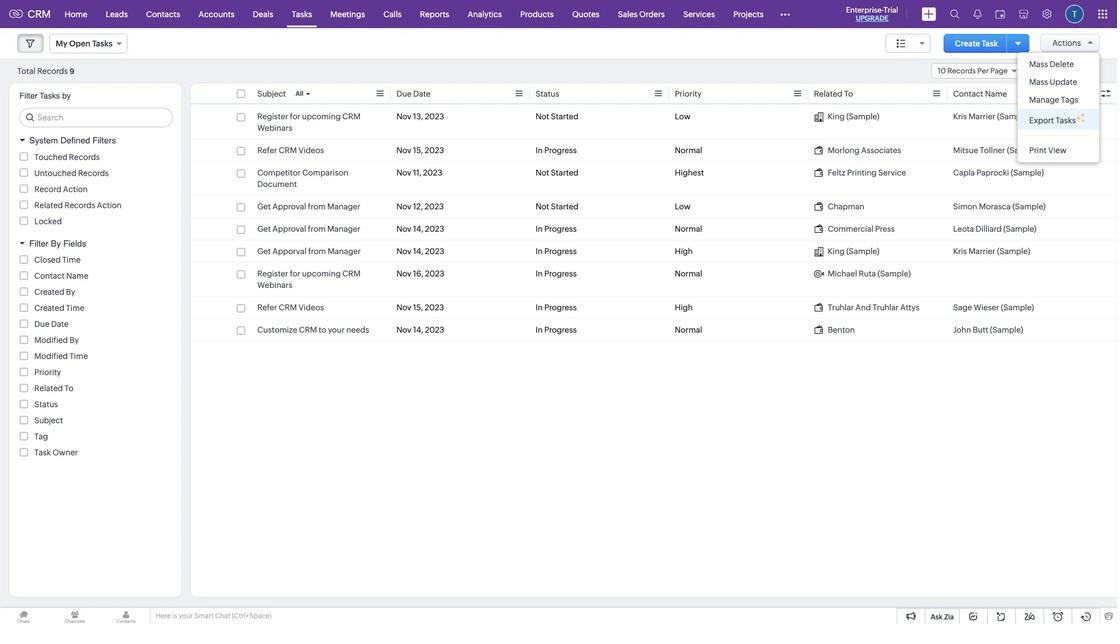 Task type: locate. For each thing, give the bounding box(es) containing it.
2023 for chapman link at right
[[425, 202, 444, 211]]

1 truhlar from the left
[[828, 303, 854, 312]]

6 progress from the top
[[544, 326, 577, 335]]

(sample) down sage wieser (sample) link
[[990, 326, 1023, 335]]

leads
[[106, 9, 128, 19]]

1 vertical spatial manager
[[327, 225, 360, 234]]

webinars for nov 16, 2023
[[257, 281, 292, 290]]

records for untouched
[[78, 169, 109, 178]]

get apporval from manager
[[257, 247, 361, 256]]

comparison
[[302, 168, 348, 177]]

1 vertical spatial related
[[34, 201, 63, 210]]

2023 for morlong associates link
[[425, 146, 444, 155]]

2 king (sample) from the top
[[828, 247, 879, 256]]

apporval
[[272, 247, 307, 256]]

2 approval from the top
[[272, 225, 306, 234]]

0 vertical spatial videos
[[299, 146, 324, 155]]

videos up "customize crm to your needs" in the left of the page
[[299, 303, 324, 312]]

(sample) for low kris marrier (sample) link
[[997, 112, 1030, 121]]

1 vertical spatial created
[[34, 304, 64, 313]]

1
[[1039, 66, 1043, 76]]

2 vertical spatial not
[[536, 202, 549, 211]]

1 vertical spatial 14,
[[413, 247, 423, 256]]

get approval from manager down competitor comparison document
[[257, 202, 360, 211]]

marrier up tollner
[[969, 112, 995, 121]]

by up closed time
[[51, 239, 61, 249]]

signals element
[[967, 0, 988, 28]]

modified down modified by
[[34, 352, 68, 361]]

0 vertical spatial started
[[551, 112, 578, 121]]

1 horizontal spatial truhlar
[[873, 303, 899, 312]]

nov left 11,
[[396, 168, 411, 177]]

search image
[[950, 9, 960, 19]]

register for upcoming crm webinars link down get apporval from manager link
[[257, 268, 385, 291]]

2023 for michael ruta (sample) link
[[425, 269, 444, 279]]

mass for mass update
[[1029, 78, 1048, 87]]

in progress for michael
[[536, 269, 577, 279]]

3 progress from the top
[[544, 247, 577, 256]]

due up nov 13, 2023
[[396, 89, 412, 98]]

1 videos from the top
[[299, 146, 324, 155]]

1 vertical spatial related to
[[34, 384, 74, 393]]

1 created from the top
[[34, 288, 64, 297]]

4 nov from the top
[[396, 202, 411, 211]]

1 marrier from the top
[[969, 112, 995, 121]]

register up competitor
[[257, 112, 288, 121]]

priority
[[675, 89, 702, 98], [34, 368, 61, 377]]

filter up closed
[[29, 239, 48, 249]]

trial
[[884, 5, 898, 14]]

1 mass from the top
[[1029, 60, 1048, 69]]

0 vertical spatial due date
[[396, 89, 431, 98]]

get approval from manager link up get apporval from manager
[[257, 223, 360, 235]]

paprocki
[[976, 168, 1009, 177]]

your right to
[[328, 326, 345, 335]]

benton link
[[814, 324, 855, 336]]

6 in from the top
[[536, 326, 543, 335]]

1 horizontal spatial status
[[536, 89, 559, 98]]

0 vertical spatial webinars
[[257, 123, 292, 133]]

nov 14, 2023 down nov 12, 2023
[[396, 225, 444, 234]]

michael ruta (sample) link
[[814, 268, 911, 280]]

truhlar right and
[[873, 303, 899, 312]]

3 nov 14, 2023 from the top
[[396, 326, 444, 335]]

0 vertical spatial related
[[814, 89, 842, 98]]

to up the morlong
[[844, 89, 853, 98]]

time for created time
[[66, 304, 84, 313]]

get for high
[[257, 247, 271, 256]]

4 in progress from the top
[[536, 269, 577, 279]]

records for related
[[64, 201, 95, 210]]

created down created by
[[34, 304, 64, 313]]

0 vertical spatial your
[[328, 326, 345, 335]]

upcoming for nov 13, 2023
[[302, 112, 341, 121]]

2 vertical spatial not started
[[536, 202, 578, 211]]

1 king from the top
[[828, 112, 845, 121]]

kris marrier (sample) link down dilliard
[[953, 246, 1030, 257]]

get approval from manager up get apporval from manager
[[257, 225, 360, 234]]

refer crm videos
[[257, 146, 324, 155], [257, 303, 324, 312]]

3 in progress from the top
[[536, 247, 577, 256]]

register for upcoming crm webinars for nov 16, 2023
[[257, 269, 361, 290]]

michael ruta (sample)
[[828, 269, 911, 279]]

here is your smart chat (ctrl+space)
[[156, 613, 271, 621]]

tasks right open
[[92, 39, 113, 48]]

nov 14, 2023 down nov 16, 2023
[[396, 326, 444, 335]]

1 king (sample) from the top
[[828, 112, 879, 121]]

high for king (sample)
[[675, 247, 693, 256]]

2 upcoming from the top
[[302, 269, 341, 279]]

5 progress from the top
[[544, 303, 577, 312]]

2 register for upcoming crm webinars from the top
[[257, 269, 361, 290]]

king (sample) link for low
[[814, 111, 879, 122]]

0 vertical spatial marrier
[[969, 112, 995, 121]]

products link
[[511, 0, 563, 28]]

1 horizontal spatial contact name
[[953, 89, 1007, 98]]

nov left 13,
[[396, 112, 411, 121]]

3 14, from the top
[[413, 326, 423, 335]]

14, for get approval from manager
[[413, 225, 423, 234]]

kris marrier (sample) link up tollner
[[953, 111, 1030, 122]]

3 from from the top
[[308, 247, 326, 256]]

mitsue
[[953, 146, 978, 155]]

1 vertical spatial upcoming
[[302, 269, 341, 279]]

2 kris from the top
[[953, 247, 967, 256]]

by inside filter by fields dropdown button
[[51, 239, 61, 249]]

1 for from the top
[[290, 112, 300, 121]]

morasca
[[979, 202, 1011, 211]]

progress for king
[[544, 247, 577, 256]]

get for low
[[257, 202, 271, 211]]

marrier down dilliard
[[969, 247, 995, 256]]

defined
[[60, 136, 90, 146]]

accounts
[[199, 9, 234, 19]]

low for chapman
[[675, 202, 690, 211]]

progress for commercial
[[544, 225, 577, 234]]

9 right the -
[[1049, 66, 1054, 76]]

kris for high
[[953, 247, 967, 256]]

nov 15, 2023 for high
[[396, 303, 444, 312]]

from up get apporval from manager
[[308, 225, 326, 234]]

0 vertical spatial get approval from manager
[[257, 202, 360, 211]]

0 vertical spatial date
[[413, 89, 431, 98]]

1 vertical spatial for
[[290, 269, 300, 279]]

nov left the 12,
[[396, 202, 411, 211]]

create menu element
[[915, 0, 943, 28]]

3 not started from the top
[[536, 202, 578, 211]]

1 vertical spatial get approval from manager
[[257, 225, 360, 234]]

normal for michael
[[675, 269, 702, 279]]

due up modified by
[[34, 320, 49, 329]]

1 vertical spatial time
[[66, 304, 84, 313]]

1 horizontal spatial action
[[97, 201, 122, 210]]

(sample) for john butt (sample) link
[[990, 326, 1023, 335]]

competitor comparison document
[[257, 168, 348, 189]]

1 15, from the top
[[413, 146, 423, 155]]

9 up by
[[70, 67, 74, 76]]

1 vertical spatial king (sample) link
[[814, 246, 879, 257]]

1 vertical spatial contact
[[34, 272, 65, 281]]

1 vertical spatial 15,
[[413, 303, 423, 312]]

1 horizontal spatial task
[[982, 39, 998, 48]]

2 not from the top
[[536, 168, 549, 177]]

not started for nov 13, 2023
[[536, 112, 578, 121]]

sage wieser (sample)
[[953, 303, 1034, 312]]

records right 10 on the right top
[[947, 67, 976, 75]]

0 vertical spatial name
[[985, 89, 1007, 98]]

1 vertical spatial low
[[675, 202, 690, 211]]

0 vertical spatial king (sample)
[[828, 112, 879, 121]]

2 vertical spatial 14,
[[413, 326, 423, 335]]

3 not from the top
[[536, 202, 549, 211]]

0 vertical spatial approval
[[272, 202, 306, 211]]

register down apporval
[[257, 269, 288, 279]]

nov 15, 2023 up nov 11, 2023
[[396, 146, 444, 155]]

refer crm videos up customize
[[257, 303, 324, 312]]

1 not started from the top
[[536, 112, 578, 121]]

progress
[[544, 146, 577, 155], [544, 225, 577, 234], [544, 247, 577, 256], [544, 269, 577, 279], [544, 303, 577, 312], [544, 326, 577, 335]]

0 vertical spatial contact
[[953, 89, 983, 98]]

from
[[308, 202, 326, 211], [308, 225, 326, 234], [308, 247, 326, 256]]

1 nov 15, 2023 from the top
[[396, 146, 444, 155]]

0 horizontal spatial contact
[[34, 272, 65, 281]]

get approval from manager link for nov 14, 2023
[[257, 223, 360, 235]]

2 get approval from manager from the top
[[257, 225, 360, 234]]

kris marrier (sample) down dilliard
[[953, 247, 1030, 256]]

4 normal from the top
[[675, 326, 702, 335]]

1 get approval from manager link from the top
[[257, 201, 360, 212]]

5 in from the top
[[536, 303, 543, 312]]

3 nov from the top
[[396, 168, 411, 177]]

nov left "16,"
[[396, 269, 411, 279]]

9 nov from the top
[[396, 326, 411, 335]]

1 vertical spatial modified
[[34, 352, 68, 361]]

register for upcoming crm webinars down get apporval from manager link
[[257, 269, 361, 290]]

king for high
[[828, 247, 845, 256]]

action up filter by fields dropdown button
[[97, 201, 122, 210]]

manager for low
[[327, 202, 360, 211]]

0 horizontal spatial to
[[64, 384, 74, 393]]

(sample) for mitsue tollner (sample) link
[[1007, 146, 1040, 155]]

1 from from the top
[[308, 202, 326, 211]]

1 register for upcoming crm webinars from the top
[[257, 112, 361, 133]]

0 vertical spatial filter
[[20, 91, 37, 101]]

modified
[[34, 336, 68, 345], [34, 352, 68, 361]]

not started
[[536, 112, 578, 121], [536, 168, 578, 177], [536, 202, 578, 211]]

0 vertical spatial status
[[536, 89, 559, 98]]

in progress
[[536, 146, 577, 155], [536, 225, 577, 234], [536, 247, 577, 256], [536, 269, 577, 279], [536, 303, 577, 312], [536, 326, 577, 335]]

press
[[875, 225, 895, 234]]

nov for truhlar and truhlar attys link
[[396, 303, 411, 312]]

kris marrier (sample)
[[953, 112, 1030, 121], [953, 247, 1030, 256]]

created up created time
[[34, 288, 64, 297]]

1 nov 14, 2023 from the top
[[396, 225, 444, 234]]

filter
[[20, 91, 37, 101], [29, 239, 48, 249]]

mass inside the mass delete link
[[1029, 60, 1048, 69]]

2 14, from the top
[[413, 247, 423, 256]]

1 high from the top
[[675, 247, 693, 256]]

2 refer from the top
[[257, 303, 277, 312]]

2 king from the top
[[828, 247, 845, 256]]

date up nov 13, 2023
[[413, 89, 431, 98]]

1 modified from the top
[[34, 336, 68, 345]]

contact name
[[953, 89, 1007, 98], [34, 272, 88, 281]]

1 kris marrier (sample) from the top
[[953, 112, 1030, 121]]

1 vertical spatial get approval from manager link
[[257, 223, 360, 235]]

1 refer from the top
[[257, 146, 277, 155]]

14, up "16,"
[[413, 247, 423, 256]]

2 refer crm videos from the top
[[257, 303, 324, 312]]

0 horizontal spatial subject
[[34, 416, 63, 426]]

0 vertical spatial time
[[62, 256, 81, 265]]

9 inside total records 9
[[70, 67, 74, 76]]

webinars down apporval
[[257, 281, 292, 290]]

due date up modified by
[[34, 320, 69, 329]]

11,
[[413, 168, 421, 177]]

in for michael
[[536, 269, 543, 279]]

1 progress from the top
[[544, 146, 577, 155]]

time down modified by
[[70, 352, 88, 361]]

dilliard
[[976, 225, 1002, 234]]

1 horizontal spatial name
[[985, 89, 1007, 98]]

2 for from the top
[[290, 269, 300, 279]]

records inside field
[[947, 67, 976, 75]]

system defined filters button
[[9, 130, 181, 151]]

0 vertical spatial register for upcoming crm webinars
[[257, 112, 361, 133]]

king (sample) link down commercial
[[814, 246, 879, 257]]

2 started from the top
[[551, 168, 578, 177]]

due date up 13,
[[396, 89, 431, 98]]

1 upcoming from the top
[[302, 112, 341, 121]]

Search text field
[[20, 109, 172, 127]]

tollner
[[980, 146, 1005, 155]]

1 vertical spatial mass
[[1029, 78, 1048, 87]]

records down touched records
[[78, 169, 109, 178]]

2 nov from the top
[[396, 146, 411, 155]]

1 started from the top
[[551, 112, 578, 121]]

nov up nov 11, 2023
[[396, 146, 411, 155]]

0 horizontal spatial 9
[[70, 67, 74, 76]]

0 vertical spatial manager
[[327, 202, 360, 211]]

created for created time
[[34, 304, 64, 313]]

create
[[955, 39, 980, 48]]

2 created from the top
[[34, 304, 64, 313]]

refer up competitor
[[257, 146, 277, 155]]

kris up mitsue
[[953, 112, 967, 121]]

from for high
[[308, 247, 326, 256]]

1 vertical spatial king (sample)
[[828, 247, 879, 256]]

refer crm videos up competitor
[[257, 146, 324, 155]]

2 vertical spatial nov 14, 2023
[[396, 326, 444, 335]]

ask
[[931, 614, 943, 621]]

1 king (sample) link from the top
[[814, 111, 879, 122]]

not for nov 12, 2023
[[536, 202, 549, 211]]

filter by fields
[[29, 239, 86, 249]]

2 in from the top
[[536, 225, 543, 234]]

register
[[257, 112, 288, 121], [257, 269, 288, 279]]

register for upcoming crm webinars down all
[[257, 112, 361, 133]]

date
[[413, 89, 431, 98], [51, 320, 69, 329]]

1 horizontal spatial 9
[[1049, 66, 1054, 76]]

crm link
[[9, 8, 51, 20]]

king (sample) up morlong associates link
[[828, 112, 879, 121]]

0 vertical spatial high
[[675, 247, 693, 256]]

records up filter tasks by
[[37, 66, 68, 76]]

(ctrl+space)
[[232, 613, 271, 621]]

king (sample) link up the morlong
[[814, 111, 879, 122]]

filter inside dropdown button
[[29, 239, 48, 249]]

None field
[[886, 34, 930, 53]]

manager for high
[[328, 247, 361, 256]]

kris for low
[[953, 112, 967, 121]]

14, for get apporval from manager
[[413, 247, 423, 256]]

(sample) right wieser
[[1001, 303, 1034, 312]]

1 vertical spatial king
[[828, 247, 845, 256]]

contact down 10 records per page
[[953, 89, 983, 98]]

due date
[[396, 89, 431, 98], [34, 320, 69, 329]]

14, for customize crm to your needs
[[413, 326, 423, 335]]

time down fields
[[62, 256, 81, 265]]

normal for morlong
[[675, 146, 702, 155]]

nov for feltz printing service "link"
[[396, 168, 411, 177]]

(sample) up michael ruta (sample) link
[[846, 247, 879, 256]]

2 refer crm videos link from the top
[[257, 302, 324, 314]]

1 vertical spatial contact name
[[34, 272, 88, 281]]

1 in progress from the top
[[536, 146, 577, 155]]

low down highest
[[675, 202, 690, 211]]

4 in from the top
[[536, 269, 543, 279]]

0 horizontal spatial due date
[[34, 320, 69, 329]]

1 vertical spatial not
[[536, 168, 549, 177]]

locked
[[34, 217, 62, 226]]

low up highest
[[675, 112, 690, 121]]

leota
[[953, 225, 974, 234]]

1 vertical spatial high
[[675, 303, 693, 312]]

nov for morlong associates link
[[396, 146, 411, 155]]

get approval from manager for nov 12, 2023
[[257, 202, 360, 211]]

0 vertical spatial refer crm videos link
[[257, 145, 324, 156]]

0 vertical spatial 14,
[[413, 225, 423, 234]]

2 modified from the top
[[34, 352, 68, 361]]

2 progress from the top
[[544, 225, 577, 234]]

2 webinars from the top
[[257, 281, 292, 290]]

by up modified time
[[70, 336, 79, 345]]

0 vertical spatial kris marrier (sample)
[[953, 112, 1030, 121]]

1 register for upcoming crm webinars link from the top
[[257, 111, 385, 134]]

system defined filters
[[29, 136, 116, 146]]

1 vertical spatial kris marrier (sample) link
[[953, 246, 1030, 257]]

modified by
[[34, 336, 79, 345]]

upcoming
[[302, 112, 341, 121], [302, 269, 341, 279]]

delete
[[1050, 60, 1074, 69]]

5 nov from the top
[[396, 225, 411, 234]]

created by
[[34, 288, 75, 297]]

0 vertical spatial task
[[982, 39, 998, 48]]

15, up 11,
[[413, 146, 423, 155]]

tasks left by
[[40, 91, 60, 101]]

(sample) for kris marrier (sample) link related to high
[[997, 247, 1030, 256]]

0 horizontal spatial your
[[179, 613, 193, 621]]

started for nov 11, 2023
[[551, 168, 578, 177]]

modified for modified time
[[34, 352, 68, 361]]

action up related records action
[[63, 185, 88, 194]]

2 kris marrier (sample) link from the top
[[953, 246, 1030, 257]]

2 register from the top
[[257, 269, 288, 279]]

0 vertical spatial king
[[828, 112, 845, 121]]

kris down leota
[[953, 247, 967, 256]]

1 refer crm videos link from the top
[[257, 145, 324, 156]]

1 vertical spatial register for upcoming crm webinars
[[257, 269, 361, 290]]

1 horizontal spatial to
[[844, 89, 853, 98]]

refer crm videos link up competitor
[[257, 145, 324, 156]]

low for king (sample)
[[675, 112, 690, 121]]

manager down 'competitor comparison document' link
[[327, 202, 360, 211]]

task owner
[[34, 449, 78, 458]]

marrier
[[969, 112, 995, 121], [969, 247, 995, 256]]

nov right the needs
[[396, 326, 411, 335]]

2 in progress from the top
[[536, 225, 577, 234]]

7 nov from the top
[[396, 269, 411, 279]]

created for created by
[[34, 288, 64, 297]]

in for truhlar
[[536, 303, 543, 312]]

0 vertical spatial from
[[308, 202, 326, 211]]

morlong
[[828, 146, 860, 155]]

profile element
[[1058, 0, 1091, 28]]

3 in from the top
[[536, 247, 543, 256]]

1 vertical spatial nov 14, 2023
[[396, 247, 444, 256]]

2 vertical spatial by
[[70, 336, 79, 345]]

2 mass from the top
[[1029, 78, 1048, 87]]

enterprise-
[[846, 5, 884, 14]]

to
[[844, 89, 853, 98], [64, 384, 74, 393]]

0 vertical spatial kris
[[953, 112, 967, 121]]

mass update
[[1029, 78, 1077, 87]]

2 get approval from manager link from the top
[[257, 223, 360, 235]]

for down all
[[290, 112, 300, 121]]

1 vertical spatial refer
[[257, 303, 277, 312]]

filter by fields button
[[9, 233, 181, 254]]

2 register for upcoming crm webinars link from the top
[[257, 268, 385, 291]]

to down modified time
[[64, 384, 74, 393]]

0 vertical spatial upcoming
[[302, 112, 341, 121]]

chats image
[[0, 609, 47, 625]]

capla paprocki (sample)
[[953, 168, 1044, 177]]

2 get from the top
[[257, 225, 271, 234]]

started for nov 13, 2023
[[551, 112, 578, 121]]

0 vertical spatial by
[[51, 239, 61, 249]]

2 marrier from the top
[[969, 247, 995, 256]]

related
[[814, 89, 842, 98], [34, 201, 63, 210], [34, 384, 63, 393]]

1 not from the top
[[536, 112, 549, 121]]

king up the morlong
[[828, 112, 845, 121]]

accounts link
[[189, 0, 244, 28]]

3 started from the top
[[551, 202, 578, 211]]

progress for truhlar
[[544, 303, 577, 312]]

upcoming down all
[[302, 112, 341, 121]]

2 not started from the top
[[536, 168, 578, 177]]

1 kris marrier (sample) link from the top
[[953, 111, 1030, 122]]

1 vertical spatial webinars
[[257, 281, 292, 290]]

get approval from manager for nov 14, 2023
[[257, 225, 360, 234]]

1 refer crm videos from the top
[[257, 146, 324, 155]]

2 normal from the top
[[675, 225, 702, 234]]

nov
[[396, 112, 411, 121], [396, 146, 411, 155], [396, 168, 411, 177], [396, 202, 411, 211], [396, 225, 411, 234], [396, 247, 411, 256], [396, 269, 411, 279], [396, 303, 411, 312], [396, 326, 411, 335]]

channels image
[[51, 609, 98, 625]]

smart
[[194, 613, 214, 621]]

1 vertical spatial action
[[97, 201, 122, 210]]

nov down nov 12, 2023
[[396, 225, 411, 234]]

row group
[[191, 106, 1117, 342]]

2 nov 15, 2023 from the top
[[396, 303, 444, 312]]

2 nov 14, 2023 from the top
[[396, 247, 444, 256]]

14, down "16,"
[[413, 326, 423, 335]]

2 vertical spatial related
[[34, 384, 63, 393]]

from right apporval
[[308, 247, 326, 256]]

1 horizontal spatial date
[[413, 89, 431, 98]]

(sample) for sage wieser (sample) link
[[1001, 303, 1034, 312]]

1 in from the top
[[536, 146, 543, 155]]

refer for normal
[[257, 146, 277, 155]]

king (sample) down commercial press link
[[828, 247, 879, 256]]

1 get approval from manager from the top
[[257, 202, 360, 211]]

0 horizontal spatial contact name
[[34, 272, 88, 281]]

kris marrier (sample) for low
[[953, 112, 1030, 121]]

name down closed time
[[66, 272, 88, 281]]

2 15, from the top
[[413, 303, 423, 312]]

reports
[[420, 9, 449, 19]]

from down 'competitor comparison document' link
[[308, 202, 326, 211]]

truhlar up benton
[[828, 303, 854, 312]]

manager up get apporval from manager link
[[327, 225, 360, 234]]

2 from from the top
[[308, 225, 326, 234]]

(sample) for simon morasca (sample) link
[[1012, 202, 1046, 211]]

butt
[[973, 326, 988, 335]]

from for low
[[308, 202, 326, 211]]

2 high from the top
[[675, 303, 693, 312]]

14, down the 12,
[[413, 225, 423, 234]]

3 get from the top
[[257, 247, 271, 256]]

sales orders
[[618, 9, 665, 19]]

videos up comparison
[[299, 146, 324, 155]]

time
[[62, 256, 81, 265], [66, 304, 84, 313], [70, 352, 88, 361]]

1 approval from the top
[[272, 202, 306, 211]]

in for commercial
[[536, 225, 543, 234]]

1 webinars from the top
[[257, 123, 292, 133]]

(sample) up morlong associates
[[846, 112, 879, 121]]

1 vertical spatial marrier
[[969, 247, 995, 256]]

started for nov 12, 2023
[[551, 202, 578, 211]]

1 vertical spatial videos
[[299, 303, 324, 312]]

row group containing register for upcoming crm webinars
[[191, 106, 1117, 342]]

records down defined
[[69, 152, 100, 162]]

by for created
[[66, 288, 75, 297]]

size image
[[896, 38, 906, 49]]

contact name down per
[[953, 89, 1007, 98]]

1 vertical spatial date
[[51, 320, 69, 329]]

0 vertical spatial nov 14, 2023
[[396, 225, 444, 234]]

0 vertical spatial 15,
[[413, 146, 423, 155]]

0 horizontal spatial related to
[[34, 384, 74, 393]]

2 vertical spatial from
[[308, 247, 326, 256]]

1 low from the top
[[675, 112, 690, 121]]

2 low from the top
[[675, 202, 690, 211]]

benton
[[828, 326, 855, 335]]

2 videos from the top
[[299, 303, 324, 312]]

1 horizontal spatial your
[[328, 326, 345, 335]]

commercial press link
[[814, 223, 895, 235]]

0 horizontal spatial name
[[66, 272, 88, 281]]

filter down total
[[20, 91, 37, 101]]

task inside button
[[982, 39, 998, 48]]

in progress for truhlar
[[536, 303, 577, 312]]

0 horizontal spatial due
[[34, 320, 49, 329]]

nov 14, 2023
[[396, 225, 444, 234], [396, 247, 444, 256], [396, 326, 444, 335]]

2 truhlar from the left
[[873, 303, 899, 312]]

1 vertical spatial started
[[551, 168, 578, 177]]

0 horizontal spatial date
[[51, 320, 69, 329]]

register for upcoming crm webinars link
[[257, 111, 385, 134], [257, 268, 385, 291]]

1 vertical spatial by
[[66, 288, 75, 297]]

navigation
[[1060, 63, 1100, 79]]

service
[[878, 168, 906, 177]]

0 horizontal spatial truhlar
[[828, 303, 854, 312]]

1 nov from the top
[[396, 112, 411, 121]]

by
[[62, 91, 71, 101]]

records for touched
[[69, 152, 100, 162]]

crm
[[28, 8, 51, 20], [342, 112, 361, 121], [279, 146, 297, 155], [342, 269, 361, 279], [279, 303, 297, 312], [299, 326, 317, 335]]

mass inside mass update link
[[1029, 78, 1048, 87]]

2023 for benton "link"
[[425, 326, 444, 335]]

13,
[[413, 112, 423, 121]]

refer up customize
[[257, 303, 277, 312]]

nov 14, 2023 up nov 16, 2023
[[396, 247, 444, 256]]

1 vertical spatial refer crm videos link
[[257, 302, 324, 314]]

deals link
[[244, 0, 282, 28]]

for for nov 13, 2023
[[290, 112, 300, 121]]

register for upcoming crm webinars link down all
[[257, 111, 385, 134]]

manage tags
[[1029, 95, 1078, 105]]

by up created time
[[66, 288, 75, 297]]

filter tasks by
[[20, 91, 71, 101]]

(sample) down simon morasca (sample) link
[[1003, 225, 1036, 234]]

0 vertical spatial king (sample) link
[[814, 111, 879, 122]]

0 vertical spatial priority
[[675, 89, 702, 98]]

modified up modified time
[[34, 336, 68, 345]]

fields
[[63, 239, 86, 249]]

filter for filter by fields
[[29, 239, 48, 249]]

2 king (sample) link from the top
[[814, 246, 879, 257]]

webinars up competitor
[[257, 123, 292, 133]]

2023 for commercial press link
[[425, 225, 444, 234]]

task down tag
[[34, 449, 51, 458]]

register for upcoming crm webinars link for nov 16, 2023
[[257, 268, 385, 291]]

nov 15, 2023 down nov 16, 2023
[[396, 303, 444, 312]]

1 register from the top
[[257, 112, 288, 121]]

(sample) down manage
[[997, 112, 1030, 121]]

5 in progress from the top
[[536, 303, 577, 312]]

subject up tag
[[34, 416, 63, 426]]

services link
[[674, 0, 724, 28]]

0 vertical spatial low
[[675, 112, 690, 121]]

touched records
[[34, 152, 100, 162]]

0 vertical spatial created
[[34, 288, 64, 297]]

(sample) down "print"
[[1011, 168, 1044, 177]]



Task type: describe. For each thing, give the bounding box(es) containing it.
10 records per page
[[938, 67, 1008, 75]]

webinars for nov 13, 2023
[[257, 123, 292, 133]]

document
[[257, 180, 297, 189]]

meetings
[[330, 9, 365, 19]]

customize
[[257, 326, 297, 335]]

approval for nov 14, 2023
[[272, 225, 306, 234]]

total records 9
[[17, 66, 74, 76]]

printing
[[847, 168, 877, 177]]

1 vertical spatial your
[[179, 613, 193, 621]]

nov 11, 2023
[[396, 168, 442, 177]]

ruta
[[859, 269, 876, 279]]

refer crm videos for high
[[257, 303, 324, 312]]

nov for benton "link"
[[396, 326, 411, 335]]

crm inside customize crm to your needs link
[[299, 326, 317, 335]]

modified time
[[34, 352, 88, 361]]

untouched
[[34, 169, 76, 178]]

1 vertical spatial due date
[[34, 320, 69, 329]]

update
[[1050, 78, 1077, 87]]

morlong associates link
[[814, 145, 901, 156]]

home link
[[55, 0, 97, 28]]

create task button
[[943, 34, 1009, 53]]

1 vertical spatial subject
[[34, 416, 63, 426]]

in progress for king
[[536, 247, 577, 256]]

deals
[[253, 9, 273, 19]]

contacts link
[[137, 0, 189, 28]]

create menu image
[[922, 7, 936, 21]]

signals image
[[973, 9, 981, 19]]

record
[[34, 185, 61, 194]]

records for 10
[[947, 67, 976, 75]]

services
[[683, 9, 715, 19]]

nov 14, 2023 for customize crm to your needs
[[396, 326, 444, 335]]

tasks inside field
[[92, 39, 113, 48]]

simon morasca (sample) link
[[953, 201, 1046, 212]]

not for nov 11, 2023
[[536, 168, 549, 177]]

sage
[[953, 303, 972, 312]]

6 in progress from the top
[[536, 326, 577, 335]]

0 horizontal spatial action
[[63, 185, 88, 194]]

king (sample) link for high
[[814, 246, 879, 257]]

sales orders link
[[609, 0, 674, 28]]

tasks down tags on the right top of the page
[[1056, 116, 1076, 125]]

nov 15, 2023 for normal
[[396, 146, 444, 155]]

products
[[520, 9, 554, 19]]

export
[[1029, 116, 1054, 125]]

2023 for feltz printing service "link"
[[423, 168, 442, 177]]

not started for nov 11, 2023
[[536, 168, 578, 177]]

time for closed time
[[62, 256, 81, 265]]

mass delete
[[1029, 60, 1074, 69]]

nov for chapman link at right
[[396, 202, 411, 211]]

kris marrier (sample) link for low
[[953, 111, 1030, 122]]

not started for nov 12, 2023
[[536, 202, 578, 211]]

customize crm to your needs
[[257, 326, 369, 335]]

not for nov 13, 2023
[[536, 112, 549, 121]]

quotes link
[[563, 0, 609, 28]]

home
[[65, 9, 87, 19]]

9 for 1 - 9
[[1049, 66, 1054, 76]]

progress for michael
[[544, 269, 577, 279]]

competitor
[[257, 168, 301, 177]]

wieser
[[974, 303, 999, 312]]

tasks right deals link
[[292, 9, 312, 19]]

open
[[69, 39, 90, 48]]

upgrade
[[856, 14, 888, 22]]

record action
[[34, 185, 88, 194]]

0 vertical spatial due
[[396, 89, 412, 98]]

my
[[56, 39, 67, 48]]

get approval from manager link for nov 12, 2023
[[257, 201, 360, 212]]

owner
[[53, 449, 78, 458]]

calls
[[383, 9, 402, 19]]

register for upcoming crm webinars link for nov 13, 2023
[[257, 111, 385, 134]]

in for king
[[536, 247, 543, 256]]

2023 for truhlar and truhlar attys link
[[425, 303, 444, 312]]

kris marrier (sample) link for high
[[953, 246, 1030, 257]]

register for nov 16, 2023
[[257, 269, 288, 279]]

meetings link
[[321, 0, 374, 28]]

upcoming for nov 16, 2023
[[302, 269, 341, 279]]

for for nov 16, 2023
[[290, 269, 300, 279]]

videos for high
[[299, 303, 324, 312]]

tasks link
[[282, 0, 321, 28]]

0 vertical spatial contact name
[[953, 89, 1007, 98]]

refer crm videos link for high
[[257, 302, 324, 314]]

approval for nov 12, 2023
[[272, 202, 306, 211]]

0 horizontal spatial priority
[[34, 368, 61, 377]]

calendar image
[[995, 9, 1005, 19]]

per
[[977, 67, 989, 75]]

(sample) right ruta
[[878, 269, 911, 279]]

My Open Tasks field
[[49, 34, 127, 53]]

1 - 9
[[1039, 66, 1054, 76]]

1 vertical spatial name
[[66, 272, 88, 281]]

manage
[[1029, 95, 1059, 105]]

zia
[[944, 614, 954, 621]]

kris marrier (sample) for high
[[953, 247, 1030, 256]]

6 nov from the top
[[396, 247, 411, 256]]

create task
[[955, 39, 998, 48]]

john
[[953, 326, 971, 335]]

(sample) for capla paprocki (sample) link
[[1011, 168, 1044, 177]]

ask zia
[[931, 614, 954, 621]]

reports link
[[411, 0, 458, 28]]

in for morlong
[[536, 146, 543, 155]]

leota dilliard (sample)
[[953, 225, 1036, 234]]

quotes
[[572, 9, 600, 19]]

highest
[[675, 168, 704, 177]]

0 horizontal spatial status
[[34, 400, 58, 409]]

nov 14, 2023 for get approval from manager
[[396, 225, 444, 234]]

king for low
[[828, 112, 845, 121]]

and
[[855, 303, 871, 312]]

mitsue tollner (sample) link
[[953, 145, 1040, 156]]

projects link
[[724, 0, 773, 28]]

view
[[1048, 146, 1066, 155]]

in progress for commercial
[[536, 225, 577, 234]]

from for normal
[[308, 225, 326, 234]]

15, for normal
[[413, 146, 423, 155]]

analytics
[[468, 9, 502, 19]]

10 Records Per Page field
[[931, 63, 1023, 79]]

actions
[[1052, 38, 1081, 48]]

page
[[990, 67, 1008, 75]]

created time
[[34, 304, 84, 313]]

leota dilliard (sample) link
[[953, 223, 1036, 235]]

videos for normal
[[299, 146, 324, 155]]

search element
[[943, 0, 967, 28]]

king (sample) for high
[[828, 247, 879, 256]]

refer for high
[[257, 303, 277, 312]]

john butt (sample)
[[953, 326, 1023, 335]]

progress for morlong
[[544, 146, 577, 155]]

sage wieser (sample) link
[[953, 302, 1034, 314]]

get for normal
[[257, 225, 271, 234]]

tags
[[1061, 95, 1078, 105]]

Other Modules field
[[773, 5, 797, 23]]

john butt (sample) link
[[953, 324, 1023, 336]]

manager for normal
[[327, 225, 360, 234]]

contacts image
[[102, 609, 150, 625]]

closed
[[34, 256, 61, 265]]

1 horizontal spatial related to
[[814, 89, 853, 98]]

1 horizontal spatial due date
[[396, 89, 431, 98]]

competitor comparison document link
[[257, 167, 385, 190]]

(sample) for leota dilliard (sample) link
[[1003, 225, 1036, 234]]

modified for modified by
[[34, 336, 68, 345]]

9 for total records 9
[[70, 67, 74, 76]]

closed time
[[34, 256, 81, 265]]

profile image
[[1065, 5, 1084, 23]]

calls link
[[374, 0, 411, 28]]

nov for michael ruta (sample) link
[[396, 269, 411, 279]]

chapman
[[828, 202, 864, 211]]

chapman link
[[814, 201, 864, 212]]

your inside row group
[[328, 326, 345, 335]]

nov for commercial press link
[[396, 225, 411, 234]]

records for total
[[37, 66, 68, 76]]

nov 14, 2023 for get apporval from manager
[[396, 247, 444, 256]]

filter for filter tasks by
[[20, 91, 37, 101]]

needs
[[346, 326, 369, 335]]

register for nov 13, 2023
[[257, 112, 288, 121]]

get apporval from manager link
[[257, 246, 361, 257]]

by for modified
[[70, 336, 79, 345]]

high for truhlar and truhlar attys
[[675, 303, 693, 312]]

commercial press
[[828, 225, 895, 234]]

marrier for low
[[969, 112, 995, 121]]

mass delete link
[[1018, 56, 1099, 74]]

customize crm to your needs link
[[257, 324, 369, 336]]

related records action
[[34, 201, 122, 210]]

simon
[[953, 202, 977, 211]]

my open tasks
[[56, 39, 113, 48]]

contacts
[[146, 9, 180, 19]]

mass for mass delete
[[1029, 60, 1048, 69]]

normal for commercial
[[675, 225, 702, 234]]

15, for high
[[413, 303, 423, 312]]

by for filter
[[51, 239, 61, 249]]

projects
[[733, 9, 764, 19]]

feltz printing service
[[828, 168, 906, 177]]

1 vertical spatial task
[[34, 449, 51, 458]]

1 vertical spatial to
[[64, 384, 74, 393]]

refer crm videos for normal
[[257, 146, 324, 155]]

1 horizontal spatial subject
[[257, 89, 286, 98]]

michael
[[828, 269, 857, 279]]



Task type: vqa. For each thing, say whether or not it's contained in the screenshot.


